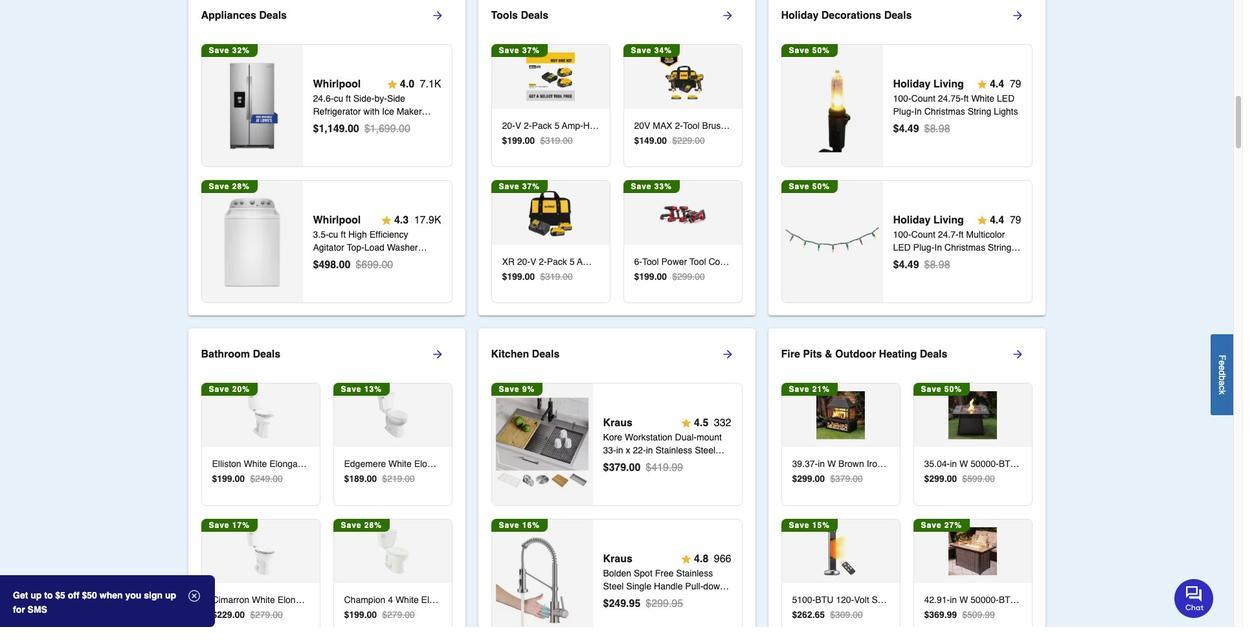 Task type: vqa. For each thing, say whether or not it's contained in the screenshot.
1st "SHOP" from left
no



Task type: describe. For each thing, give the bounding box(es) containing it.
by-
[[375, 93, 387, 104]]

1 37% from the top
[[523, 46, 540, 55]]

pit
[[964, 459, 975, 469]]

save 13%
[[341, 385, 382, 394]]

$ inside 39.37-in w brown iron wood-burning fire pit $ 299 . 00 $379.00
[[793, 474, 798, 484]]

stainless inside bolden spot free stainless steel single handle pull-down touchless kitchen faucet $ 249 . 95 $299.95
[[677, 568, 713, 578]]

33%
[[655, 182, 672, 191]]

f e e d b a c k
[[1218, 355, 1228, 394]]

32%
[[233, 46, 250, 55]]

save 33%
[[631, 182, 672, 191]]

13%
[[365, 385, 382, 394]]

966
[[715, 553, 732, 565]]

49 for 100-count 24.7-ft multicolor led plug-in christmas string lights $ 4 . 49 $8.98
[[908, 259, 920, 271]]

100- for 100-count 24.75-ft white led plug-in christmas string lights $ 4 . 49 $8.98
[[894, 93, 912, 104]]

2 $319.00 from the top
[[540, 271, 573, 282]]

living for 100-count 24.7-ft multicolor led plug-in christmas string lights $ 4 . 49 $8.98
[[934, 215, 965, 226]]

39.37-
[[793, 459, 818, 469]]

arrow right image for 4.0 7.1k
[[431, 9, 444, 22]]

touchless
[[604, 594, 644, 604]]

bathroom image for $ 199 . 00 $279.00
[[369, 527, 417, 576]]

holiday living for 100-count 24.7-ft multicolor led plug-in christmas string lights $ 4 . 49 $8.98
[[894, 215, 965, 226]]

cu for 498
[[329, 229, 338, 240]]

kitchen inside bolden spot free stainless steel single handle pull-down touchless kitchen faucet $ 249 . 95 $299.95
[[646, 594, 677, 604]]

4.8
[[695, 553, 709, 565]]

$ 262 . 65 $309.00
[[793, 610, 863, 620]]

24.75-
[[939, 93, 964, 104]]

$599.00
[[963, 474, 996, 484]]

. inside 3.5-cu ft high efficiency agitator top-load washer (white) $ 498 . 00 $699.00
[[336, 259, 339, 271]]

lights for 100-count 24.75-ft white led plug-in christmas string lights $ 4 . 49 $8.98
[[995, 106, 1019, 117]]

$699.00
[[356, 259, 393, 271]]

sign
[[144, 590, 163, 601]]

33-
[[604, 445, 617, 455]]

chat invite button image
[[1175, 578, 1215, 618]]

$ inside 100-count 24.75-ft white led plug-in christmas string lights $ 4 . 49 $8.98
[[894, 123, 900, 135]]

bathroom deals
[[201, 349, 281, 360]]

x
[[626, 445, 631, 455]]

bolden spot free stainless steel single handle pull-down touchless kitchen faucet $ 249 . 95 $299.95
[[604, 568, 726, 610]]

00 inside 39.37-in w brown iron wood-burning fire pit $ 299 . 00 $379.00
[[815, 474, 826, 484]]

outdoor
[[836, 349, 877, 360]]

$ inside 3.5-cu ft high efficiency agitator top-load washer (white) $ 498 . 00 $699.00
[[313, 259, 319, 271]]

sink
[[636, 471, 654, 481]]

hole
[[662, 458, 680, 468]]

high
[[349, 229, 367, 240]]

24.7-
[[939, 229, 959, 240]]

holiday decorations deals link
[[782, 0, 1046, 31]]

fire pits & outdoor heating image for $379.00
[[817, 391, 865, 440]]

ft inside 24.6-cu ft side-by-side refrigerator with ice maker (fingerprint resistant stainless steel)
[[346, 93, 351, 104]]

$279.00 for $ 229 . 00 $279.00
[[250, 610, 283, 620]]

. inside 39.37-in w brown iron wood-burning fire pit $ 299 . 00 $379.00
[[813, 474, 815, 484]]

4.5 332
[[695, 417, 732, 429]]

iron
[[867, 459, 883, 469]]

0 horizontal spatial workstation
[[625, 432, 673, 442]]

bathroom
[[201, 349, 250, 360]]

4.4 79 for 100-count 24.75-ft white led plug-in christmas string lights $ 4 . 49 $8.98
[[991, 79, 1022, 90]]

kitchen deals link
[[491, 339, 756, 370]]

49 for 100-count 24.75-ft white led plug-in christmas string lights $ 4 . 49 $8.98
[[908, 123, 920, 135]]

resistant
[[362, 119, 400, 130]]

holiday decorations image for 100-count 24.7-ft multicolor led plug-in christmas string lights $ 4 . 49 $8.98
[[786, 195, 879, 288]]

dual-
[[675, 432, 697, 442]]

4.0 7.1k
[[400, 79, 442, 90]]

$ 199 . 00 $299.00
[[635, 271, 705, 282]]

34%
[[655, 46, 672, 55]]

rating filled image for 4.5 332
[[682, 418, 692, 428]]

27%
[[945, 521, 963, 530]]

$8.98 for 100-count 24.7-ft multicolor led plug-in christmas string lights $ 4 . 49 $8.98
[[925, 259, 951, 271]]

c
[[1218, 385, 1228, 390]]

2 up from the left
[[165, 590, 176, 601]]

100-count 24.7-ft multicolor led plug-in christmas string lights $ 4 . 49 $8.98
[[894, 229, 1012, 271]]

0 horizontal spatial 28%
[[233, 182, 250, 191]]

for
[[13, 605, 25, 615]]

2 vertical spatial save 50%
[[922, 385, 963, 394]]

$ 149 . 00 $229.00
[[635, 135, 705, 146]]

bathroom deals link
[[201, 339, 466, 370]]

ft inside 3.5-cu ft high efficiency agitator top-load washer (white) $ 498 . 00 $699.00
[[341, 229, 346, 240]]

. inside bolden spot free stainless steel single handle pull-down touchless kitchen faucet $ 249 . 95 $299.95
[[627, 598, 629, 610]]

4.4 for 100-count 24.7-ft multicolor led plug-in christmas string lights $ 4 . 49 $8.98
[[991, 215, 1005, 226]]

holiday decorations image for 100-count 24.75-ft white led plug-in christmas string lights $ 4 . 49 $8.98
[[786, 59, 879, 152]]

2 $ 199 . 00 $319.00 from the top
[[502, 271, 573, 282]]

holiday for 100-count 24.75-ft white led plug-in christmas string lights $ 4 . 49 $8.98
[[894, 79, 931, 90]]

bathroom image for $ 189 . 00 $219.00
[[369, 391, 417, 440]]

steel inside bolden spot free stainless steel single handle pull-down touchless kitchen faucet $ 249 . 95 $299.95
[[604, 581, 624, 591]]

fire pits & outdoor heating image for $309.00
[[817, 527, 865, 576]]

fire pits & outdoor heating deals
[[782, 349, 948, 360]]

in inside 39.37-in w brown iron wood-burning fire pit $ 299 . 00 $379.00
[[818, 459, 826, 469]]

1 $319.00 from the top
[[540, 135, 573, 146]]

kitchen image for 379
[[496, 398, 589, 491]]

rating filled image for 4.8 966
[[682, 554, 692, 564]]

tools
[[491, 10, 518, 22]]

bolden
[[604, 568, 632, 578]]

save 50% for 100-count 24.7-ft multicolor led plug-in christmas string lights $ 4 . 49 $8.98
[[789, 182, 831, 191]]

christmas for 100-count 24.7-ft multicolor led plug-in christmas string lights $ 4 . 49 $8.98
[[945, 242, 986, 253]]

2 e from the top
[[1218, 365, 1228, 370]]

$ inside bolden spot free stainless steel single handle pull-down touchless kitchen faucet $ 249 . 95 $299.95
[[604, 598, 609, 610]]

$ 379 . 00 $419.99
[[604, 462, 684, 474]]

50% for 100-count 24.7-ft multicolor led plug-in christmas string lights $ 4 . 49 $8.98
[[813, 182, 831, 191]]

65
[[815, 610, 826, 620]]

kore
[[604, 432, 623, 442]]

string for 100-count 24.75-ft white led plug-in christmas string lights $ 4 . 49 $8.98
[[968, 106, 992, 117]]

deals right heating
[[921, 349, 948, 360]]

1 vertical spatial workstation
[[683, 458, 730, 468]]

arrow right image for 4.4 79
[[1012, 9, 1025, 22]]

39.37-in w brown iron wood-burning fire pit $ 299 . 00 $379.00
[[793, 459, 975, 484]]

kore workstation dual-mount 33-in x 22-in stainless steel single bowl 2-hole workstation kitchen sink
[[604, 432, 730, 481]]

$50
[[82, 590, 97, 601]]

189
[[349, 474, 365, 484]]

maker
[[397, 106, 422, 117]]

2 37% from the top
[[523, 182, 540, 191]]

$419.99
[[646, 462, 684, 474]]

$219.00
[[382, 474, 415, 484]]

save 16%
[[499, 521, 540, 530]]

save 27%
[[922, 521, 963, 530]]

kitchen deals
[[491, 349, 560, 360]]

rating filled image for 4.0 7.1k
[[387, 79, 398, 90]]

1 horizontal spatial in
[[646, 445, 653, 455]]

498
[[319, 259, 336, 271]]

christmas for 100-count 24.75-ft white led plug-in christmas string lights $ 4 . 49 $8.98
[[925, 106, 966, 117]]

in for 100-count 24.7-ft multicolor led plug-in christmas string lights $ 4 . 49 $8.98
[[935, 242, 943, 253]]

95
[[629, 598, 641, 610]]

1,149
[[319, 123, 345, 135]]

15%
[[813, 521, 831, 530]]

appliances deals link
[[201, 0, 466, 31]]

rating filled image for 4.3 17.9k
[[382, 215, 392, 226]]

burning
[[912, 459, 943, 469]]

1 horizontal spatial save 28%
[[341, 521, 382, 530]]

299 inside 39.37-in w brown iron wood-burning fire pit $ 299 . 00 $379.00
[[798, 474, 813, 484]]

$ 189 . 00 $219.00
[[344, 474, 415, 484]]

24.6-cu ft side-by-side refrigerator with ice maker (fingerprint resistant stainless steel)
[[313, 93, 439, 143]]

save 21%
[[789, 385, 831, 394]]

2 save 37% from the top
[[499, 182, 540, 191]]

in for 100-count 24.75-ft white led plug-in christmas string lights $ 4 . 49 $8.98
[[915, 106, 923, 117]]

kitchen inside "link"
[[491, 349, 529, 360]]

off
[[68, 590, 79, 601]]

4.4 for 100-count 24.75-ft white led plug-in christmas string lights $ 4 . 49 $8.98
[[991, 79, 1005, 90]]



Task type: locate. For each thing, give the bounding box(es) containing it.
string inside 100-count 24.75-ft white led plug-in christmas string lights $ 4 . 49 $8.98
[[968, 106, 992, 117]]

2 $8.98 from the top
[[925, 259, 951, 271]]

fire pits & outdoor heating image for $509.99
[[949, 527, 998, 576]]

ft inside 100-count 24.75-ft white led plug-in christmas string lights $ 4 . 49 $8.98
[[964, 93, 969, 104]]

kraus up 'kore'
[[604, 417, 633, 429]]

efficiency
[[370, 229, 409, 240]]

49 inside 100-count 24.7-ft multicolor led plug-in christmas string lights $ 4 . 49 $8.98
[[908, 259, 920, 271]]

1 vertical spatial $8.98
[[925, 259, 951, 271]]

arrow right image inside bathroom deals link
[[431, 348, 444, 361]]

0 horizontal spatial in
[[915, 106, 923, 117]]

0 vertical spatial rating filled image
[[978, 79, 988, 90]]

holiday living for 100-count 24.75-ft white led plug-in christmas string lights $ 4 . 49 $8.98
[[894, 79, 965, 90]]

0 vertical spatial $ 199 . 00 $319.00
[[502, 135, 573, 146]]

2 vertical spatial holiday
[[894, 215, 931, 226]]

1 kitchen image from the top
[[496, 398, 589, 491]]

0 vertical spatial lights
[[995, 106, 1019, 117]]

379
[[609, 462, 627, 474]]

2 79 from the top
[[1011, 215, 1022, 226]]

string inside 100-count 24.7-ft multicolor led plug-in christmas string lights $ 4 . 49 $8.98
[[989, 242, 1012, 253]]

string
[[968, 106, 992, 117], [989, 242, 1012, 253]]

2 arrow right image from the left
[[1012, 9, 1025, 22]]

1 $279.00 from the left
[[250, 610, 283, 620]]

1 vertical spatial count
[[912, 229, 936, 240]]

$8.98 inside 100-count 24.7-ft multicolor led plug-in christmas string lights $ 4 . 49 $8.98
[[925, 259, 951, 271]]

kitchen image
[[496, 398, 589, 491], [496, 534, 589, 627]]

. inside 100-count 24.7-ft multicolor led plug-in christmas string lights $ 4 . 49 $8.98
[[905, 259, 908, 271]]

count for 100-count 24.7-ft multicolor led plug-in christmas string lights $ 4 . 49 $8.98
[[912, 229, 936, 240]]

handle
[[654, 581, 683, 591]]

100- left 24.7-
[[894, 229, 912, 240]]

ft left multicolor
[[959, 229, 964, 240]]

20%
[[233, 385, 250, 394]]

1 vertical spatial save 50%
[[789, 182, 831, 191]]

arrow right image for fire pits & outdoor heating deals
[[1012, 348, 1025, 361]]

stainless inside 24.6-cu ft side-by-side refrigerator with ice maker (fingerprint resistant stainless steel)
[[402, 119, 439, 130]]

2 4 from the top
[[900, 259, 905, 271]]

0 vertical spatial kitchen
[[491, 349, 529, 360]]

1 vertical spatial christmas
[[945, 242, 986, 253]]

rating filled image
[[978, 79, 988, 90], [682, 418, 692, 428]]

100- left 24.75- on the top right
[[894, 93, 912, 104]]

1 vertical spatial string
[[989, 242, 1012, 253]]

fire pits & outdoor heating image
[[817, 391, 865, 440], [949, 391, 998, 440], [817, 527, 865, 576], [949, 527, 998, 576]]

1 horizontal spatial kitchen
[[604, 471, 634, 481]]

0 vertical spatial in
[[915, 106, 923, 117]]

24.6-
[[313, 93, 334, 104]]

k
[[1218, 390, 1228, 394]]

heating
[[880, 349, 918, 360]]

rating filled image for 4.4 79
[[978, 215, 988, 226]]

plug- inside 100-count 24.75-ft white led plug-in christmas string lights $ 4 . 49 $8.98
[[894, 106, 915, 117]]

kraus for 249
[[604, 553, 633, 565]]

0 vertical spatial $8.98
[[925, 123, 951, 135]]

whirlpool for 1,149
[[313, 79, 361, 90]]

1 4.4 from the top
[[991, 79, 1005, 90]]

4 inside 100-count 24.7-ft multicolor led plug-in christmas string lights $ 4 . 49 $8.98
[[900, 259, 905, 271]]

plug- for 100-count 24.7-ft multicolor led plug-in christmas string lights $ 4 . 49 $8.98
[[914, 242, 935, 253]]

$299.00
[[673, 271, 705, 282]]

1 save 37% from the top
[[499, 46, 540, 55]]

cu inside 3.5-cu ft high efficiency agitator top-load washer (white) $ 498 . 00 $699.00
[[329, 229, 338, 240]]

1 horizontal spatial fire
[[946, 459, 961, 469]]

christmas down 24.7-
[[945, 242, 986, 253]]

kitchen down bowl
[[604, 471, 634, 481]]

fire pits & outdoor heating image up $309.00
[[817, 527, 865, 576]]

in up the 2- on the right bottom of page
[[646, 445, 653, 455]]

2-
[[653, 458, 662, 468]]

1 4.4 79 from the top
[[991, 79, 1022, 90]]

4.4 79 for 100-count 24.7-ft multicolor led plug-in christmas string lights $ 4 . 49 $8.98
[[991, 215, 1022, 226]]

kraus for 379
[[604, 417, 633, 429]]

1 holiday decorations image from the top
[[786, 59, 879, 152]]

2 count from the top
[[912, 229, 936, 240]]

0 horizontal spatial arrow right image
[[431, 9, 444, 22]]

0 horizontal spatial rating filled image
[[682, 418, 692, 428]]

living up 24.75- on the top right
[[934, 79, 965, 90]]

lights inside 100-count 24.7-ft multicolor led plug-in christmas string lights $ 4 . 49 $8.98
[[894, 255, 918, 266]]

you
[[125, 590, 141, 601]]

arrow right image inside kitchen deals "link"
[[721, 348, 734, 361]]

0 vertical spatial holiday
[[782, 10, 819, 22]]

lights
[[995, 106, 1019, 117], [894, 255, 918, 266]]

get up to $5 off $50 when you sign up for sms
[[13, 590, 176, 615]]

pull-
[[686, 581, 704, 591]]

$ inside 100-count 24.7-ft multicolor led plug-in christmas string lights $ 4 . 49 $8.98
[[894, 259, 900, 271]]

rating filled image up white
[[978, 79, 988, 90]]

free
[[655, 568, 674, 578]]

2 $279.00 from the left
[[382, 610, 415, 620]]

79 for 100-count 24.7-ft multicolor led plug-in christmas string lights $ 4 . 49 $8.98
[[1011, 215, 1022, 226]]

$319.00
[[540, 135, 573, 146], [540, 271, 573, 282]]

lights inside 100-count 24.75-ft white led plug-in christmas string lights $ 4 . 49 $8.98
[[995, 106, 1019, 117]]

count left 24.75- on the top right
[[912, 93, 936, 104]]

1 $8.98 from the top
[[925, 123, 951, 135]]

2 holiday decorations image from the top
[[786, 195, 879, 288]]

fire inside 'link'
[[782, 349, 801, 360]]

with
[[364, 106, 380, 117]]

fire left pit
[[946, 459, 961, 469]]

bathroom image for $ 199 . 00 $249.00
[[237, 391, 285, 440]]

4.4 79 up white
[[991, 79, 1022, 90]]

1 e from the top
[[1218, 360, 1228, 365]]

0 horizontal spatial 299
[[798, 474, 813, 484]]

holiday up 100-count 24.7-ft multicolor led plug-in christmas string lights $ 4 . 49 $8.98
[[894, 215, 931, 226]]

steel down bolden at the bottom
[[604, 581, 624, 591]]

7.1k
[[420, 79, 442, 90]]

save 15%
[[789, 521, 831, 530]]

2 horizontal spatial in
[[818, 459, 826, 469]]

2 vertical spatial stainless
[[677, 568, 713, 578]]

100- for 100-count 24.7-ft multicolor led plug-in christmas string lights $ 4 . 49 $8.98
[[894, 229, 912, 240]]

$299.95
[[646, 598, 684, 610]]

1 horizontal spatial rating filled image
[[978, 79, 988, 90]]

4.0
[[400, 79, 415, 90]]

stainless up pull-
[[677, 568, 713, 578]]

side-
[[354, 93, 375, 104]]

stainless inside kore workstation dual-mount 33-in x 22-in stainless steel single bowl 2-hole workstation kitchen sink
[[656, 445, 693, 455]]

$ 199 . 00 $279.00
[[344, 610, 415, 620]]

faucet
[[679, 594, 707, 604]]

deals right decorations
[[885, 10, 912, 22]]

stainless down maker
[[402, 119, 439, 130]]

b
[[1218, 375, 1228, 380]]

save
[[209, 46, 230, 55], [499, 46, 520, 55], [631, 46, 652, 55], [789, 46, 810, 55], [209, 182, 230, 191], [499, 182, 520, 191], [631, 182, 652, 191], [789, 182, 810, 191], [209, 385, 230, 394], [341, 385, 362, 394], [499, 385, 520, 394], [789, 385, 810, 394], [922, 385, 942, 394], [209, 521, 230, 530], [341, 521, 362, 530], [499, 521, 520, 530], [789, 521, 810, 530], [922, 521, 942, 530]]

$279.00 for $ 199 . 00 $279.00
[[382, 610, 415, 620]]

single down spot
[[627, 581, 652, 591]]

1 vertical spatial 37%
[[523, 182, 540, 191]]

21%
[[813, 385, 831, 394]]

0 vertical spatial 100-
[[894, 93, 912, 104]]

deals
[[259, 10, 287, 22], [521, 10, 549, 22], [885, 10, 912, 22], [253, 349, 281, 360], [532, 349, 560, 360], [921, 349, 948, 360]]

workstation
[[625, 432, 673, 442], [683, 458, 730, 468]]

4.5
[[695, 417, 709, 429]]

lights for 100-count 24.7-ft multicolor led plug-in christmas string lights $ 4 . 49 $8.98
[[894, 255, 918, 266]]

holiday
[[782, 10, 819, 22], [894, 79, 931, 90], [894, 215, 931, 226]]

299 down burning
[[930, 474, 945, 484]]

100- inside 100-count 24.75-ft white led plug-in christmas string lights $ 4 . 49 $8.98
[[894, 93, 912, 104]]

decorations
[[822, 10, 882, 22]]

living for 100-count 24.75-ft white led plug-in christmas string lights $ 4 . 49 $8.98
[[934, 79, 965, 90]]

1 $ 199 . 00 $319.00 from the top
[[502, 135, 573, 146]]

arrow right image for kitchen deals
[[721, 348, 734, 361]]

$ 229 . 00 $279.00
[[212, 610, 283, 620]]

single
[[604, 458, 629, 468], [627, 581, 652, 591]]

kitchen inside kore workstation dual-mount 33-in x 22-in stainless steel single bowl 2-hole workstation kitchen sink
[[604, 471, 634, 481]]

get
[[13, 590, 28, 601]]

100-
[[894, 93, 912, 104], [894, 229, 912, 240]]

2 whirlpool from the top
[[313, 215, 361, 226]]

string down multicolor
[[989, 242, 1012, 253]]

side
[[387, 93, 406, 104]]

2 kitchen image from the top
[[496, 534, 589, 627]]

bowl
[[631, 458, 651, 468]]

rating filled image for 4.4 79
[[978, 79, 988, 90]]

rating filled image up efficiency
[[382, 215, 392, 226]]

plug- inside 100-count 24.7-ft multicolor led plug-in christmas string lights $ 4 . 49 $8.98
[[914, 242, 935, 253]]

whirlpool up 24.6-
[[313, 79, 361, 90]]

1 vertical spatial lights
[[894, 255, 918, 266]]

299 down 39.37-
[[798, 474, 813, 484]]

f
[[1218, 355, 1228, 360]]

kitchen image down 9%
[[496, 398, 589, 491]]

79 for 100-count 24.75-ft white led plug-in christmas string lights $ 4 . 49 $8.98
[[1011, 79, 1022, 90]]

1 4 from the top
[[900, 123, 905, 135]]

kitchen
[[491, 349, 529, 360], [604, 471, 634, 481], [646, 594, 677, 604]]

pits
[[804, 349, 823, 360]]

1 vertical spatial 4.4 79
[[991, 215, 1022, 226]]

appliances image
[[206, 59, 299, 152], [206, 195, 299, 288]]

rating filled image left the 4.8 on the right bottom
[[682, 554, 692, 564]]

1 horizontal spatial up
[[165, 590, 176, 601]]

1 vertical spatial living
[[934, 215, 965, 226]]

sms
[[28, 605, 47, 615]]

holiday living up 24.7-
[[894, 215, 965, 226]]

0 vertical spatial 79
[[1011, 79, 1022, 90]]

4 inside 100-count 24.75-ft white led plug-in christmas string lights $ 4 . 49 $8.98
[[900, 123, 905, 135]]

1 horizontal spatial 299
[[930, 474, 945, 484]]

1 living from the top
[[934, 79, 965, 90]]

arrow right image inside "tools deals" link
[[721, 9, 734, 22]]

workstation down mount
[[683, 458, 730, 468]]

4
[[900, 123, 905, 135], [900, 259, 905, 271]]

0 vertical spatial christmas
[[925, 106, 966, 117]]

single inside kore workstation dual-mount 33-in x 22-in stainless steel single bowl 2-hole workstation kitchen sink
[[604, 458, 629, 468]]

0 horizontal spatial up
[[31, 590, 42, 601]]

1 horizontal spatial led
[[998, 93, 1015, 104]]

ft left white
[[964, 93, 969, 104]]

2 appliances image from the top
[[206, 195, 299, 288]]

2 299 from the left
[[930, 474, 945, 484]]

1 vertical spatial holiday living
[[894, 215, 965, 226]]

f e e d b a c k button
[[1212, 334, 1234, 415]]

1 vertical spatial appliances image
[[206, 195, 299, 288]]

e up b
[[1218, 365, 1228, 370]]

deals right 'appliances' on the left of page
[[259, 10, 287, 22]]

0 vertical spatial plug-
[[894, 106, 915, 117]]

kitchen down the handle
[[646, 594, 677, 604]]

deals right bathroom
[[253, 349, 281, 360]]

kitchen up the save 9%
[[491, 349, 529, 360]]

whirlpool for 498
[[313, 215, 361, 226]]

white
[[972, 93, 995, 104]]

$229.00
[[673, 135, 705, 146]]

save 20%
[[209, 385, 250, 394]]

0 horizontal spatial fire
[[782, 349, 801, 360]]

count for 100-count 24.75-ft white led plug-in christmas string lights $ 4 . 49 $8.98
[[912, 93, 936, 104]]

arrow right image inside holiday decorations deals 'link'
[[1012, 9, 1025, 22]]

2 horizontal spatial kitchen
[[646, 594, 677, 604]]

rating filled image up dual-
[[682, 418, 692, 428]]

1 vertical spatial fire
[[946, 459, 961, 469]]

1 whirlpool from the top
[[313, 79, 361, 90]]

deals up 9%
[[532, 349, 560, 360]]

0 vertical spatial steel
[[695, 445, 716, 455]]

steel)
[[313, 132, 337, 143]]

arrow right image for tools deals
[[721, 9, 734, 22]]

0 horizontal spatial kitchen
[[491, 349, 529, 360]]

299
[[798, 474, 813, 484], [930, 474, 945, 484]]

0 vertical spatial cu
[[334, 93, 344, 104]]

1 100- from the top
[[894, 93, 912, 104]]

0 vertical spatial 4
[[900, 123, 905, 135]]

in
[[915, 106, 923, 117], [935, 242, 943, 253]]

deals for bathroom deals
[[253, 349, 281, 360]]

16%
[[523, 521, 540, 530]]

0 horizontal spatial save 28%
[[209, 182, 250, 191]]

1 vertical spatial led
[[894, 242, 911, 253]]

e up d
[[1218, 360, 1228, 365]]

0 vertical spatial holiday living
[[894, 79, 965, 90]]

1 vertical spatial save 37%
[[499, 182, 540, 191]]

17.9k
[[414, 215, 442, 226]]

save 50% for 100-count 24.75-ft white led plug-in christmas string lights $ 4 . 49 $8.98
[[789, 46, 831, 55]]

string down white
[[968, 106, 992, 117]]

0 vertical spatial whirlpool
[[313, 79, 361, 90]]

0 vertical spatial holiday decorations image
[[786, 59, 879, 152]]

ft left high at top
[[341, 229, 346, 240]]

4.3 17.9k
[[395, 215, 442, 226]]

0 vertical spatial 4.4 79
[[991, 79, 1022, 90]]

save 17%
[[209, 521, 250, 530]]

e
[[1218, 360, 1228, 365], [1218, 365, 1228, 370]]

1 vertical spatial holiday
[[894, 79, 931, 90]]

bathroom image for $ 229 . 00 $279.00
[[237, 527, 285, 576]]

$ 1,149 . 00 $1,699.00
[[313, 123, 411, 135]]

christmas inside 100-count 24.75-ft white led plug-in christmas string lights $ 4 . 49 $8.98
[[925, 106, 966, 117]]

tools deals
[[491, 10, 549, 22]]

brown
[[839, 459, 865, 469]]

led for 100-count 24.7-ft multicolor led plug-in christmas string lights $ 4 . 49 $8.98
[[894, 242, 911, 253]]

in left x
[[617, 445, 624, 455]]

0 horizontal spatial in
[[617, 445, 624, 455]]

2 vertical spatial 50%
[[945, 385, 963, 394]]

fire pits & outdoor heating image up "$509.99"
[[949, 527, 998, 576]]

1 vertical spatial 79
[[1011, 215, 1022, 226]]

deals for appliances deals
[[259, 10, 287, 22]]

living up 24.7-
[[934, 215, 965, 226]]

4.4 79
[[991, 79, 1022, 90], [991, 215, 1022, 226]]

tools image
[[527, 53, 575, 101], [659, 53, 707, 101], [527, 189, 575, 237], [659, 189, 707, 237]]

up right sign
[[165, 590, 176, 601]]

0 vertical spatial save 37%
[[499, 46, 540, 55]]

4.4 up multicolor
[[991, 215, 1005, 226]]

1 vertical spatial steel
[[604, 581, 624, 591]]

1 horizontal spatial arrow right image
[[1012, 9, 1025, 22]]

arrow right image inside fire pits & outdoor heating deals 'link'
[[1012, 348, 1025, 361]]

$ 299 . 00 $599.00
[[925, 474, 996, 484]]

holiday living up 24.75- on the top right
[[894, 79, 965, 90]]

00 inside 3.5-cu ft high efficiency agitator top-load washer (white) $ 498 . 00 $699.00
[[339, 259, 351, 271]]

appliances image for 498
[[206, 195, 299, 288]]

single down 33-
[[604, 458, 629, 468]]

plug- for 100-count 24.75-ft white led plug-in christmas string lights $ 4 . 49 $8.98
[[894, 106, 915, 117]]

in inside 100-count 24.75-ft white led plug-in christmas string lights $ 4 . 49 $8.98
[[915, 106, 923, 117]]

kraus up bolden at the bottom
[[604, 553, 633, 565]]

$279.00
[[250, 610, 283, 620], [382, 610, 415, 620]]

rating filled image up multicolor
[[978, 215, 988, 226]]

1 horizontal spatial 28%
[[365, 521, 382, 530]]

1 vertical spatial save 28%
[[341, 521, 382, 530]]

$8.98 down 24.7-
[[925, 259, 951, 271]]

1 vertical spatial 4.4
[[991, 215, 1005, 226]]

up left the to
[[31, 590, 42, 601]]

1 vertical spatial 100-
[[894, 229, 912, 240]]

2 living from the top
[[934, 215, 965, 226]]

0 horizontal spatial $279.00
[[250, 610, 283, 620]]

deals for kitchen deals
[[532, 349, 560, 360]]

0 vertical spatial workstation
[[625, 432, 673, 442]]

1 vertical spatial kraus
[[604, 553, 633, 565]]

kitchen image down 16%
[[496, 534, 589, 627]]

1 up from the left
[[31, 590, 42, 601]]

0 vertical spatial led
[[998, 93, 1015, 104]]

0 vertical spatial 50%
[[813, 46, 831, 55]]

fire left pits
[[782, 349, 801, 360]]

100-count 24.75-ft white led plug-in christmas string lights $ 4 . 49 $8.98
[[894, 93, 1019, 135]]

1 vertical spatial $ 199 . 00 $319.00
[[502, 271, 573, 282]]

4.4 up white
[[991, 79, 1005, 90]]

multicolor
[[967, 229, 1006, 240]]

appliances image for 1,149
[[206, 59, 299, 152]]

arrow right image
[[431, 9, 444, 22], [1012, 9, 1025, 22]]

cu up agitator
[[329, 229, 338, 240]]

2 4.4 79 from the top
[[991, 215, 1022, 226]]

deals for tools deals
[[521, 10, 549, 22]]

4 for 100-count 24.7-ft multicolor led plug-in christmas string lights $ 4 . 49 $8.98
[[900, 259, 905, 271]]

0 vertical spatial stainless
[[402, 119, 439, 130]]

fire pits & outdoor heating image for $599.00
[[949, 391, 998, 440]]

0 vertical spatial 4.4
[[991, 79, 1005, 90]]

$8.98 inside 100-count 24.75-ft white led plug-in christmas string lights $ 4 . 49 $8.98
[[925, 123, 951, 135]]

rating filled image up side
[[387, 79, 398, 90]]

holiday up 100-count 24.75-ft white led plug-in christmas string lights $ 4 . 49 $8.98
[[894, 79, 931, 90]]

christmas
[[925, 106, 966, 117], [945, 242, 986, 253]]

1 49 from the top
[[908, 123, 920, 135]]

100- inside 100-count 24.7-ft multicolor led plug-in christmas string lights $ 4 . 49 $8.98
[[894, 229, 912, 240]]

1 arrow right image from the left
[[431, 9, 444, 22]]

$1,699.00
[[365, 123, 411, 135]]

1 vertical spatial whirlpool
[[313, 215, 361, 226]]

1 count from the top
[[912, 93, 936, 104]]

single inside bolden spot free stainless steel single handle pull-down touchless kitchen faucet $ 249 . 95 $299.95
[[627, 581, 652, 591]]

whirlpool up 3.5-
[[313, 215, 361, 226]]

2 holiday living from the top
[[894, 215, 965, 226]]

arrow right image inside appliances deals link
[[431, 9, 444, 22]]

2 vertical spatial kitchen
[[646, 594, 677, 604]]

50% for 100-count 24.75-ft white led plug-in christmas string lights $ 4 . 49 $8.98
[[813, 46, 831, 55]]

1 appliances image from the top
[[206, 59, 299, 152]]

arrow right image for bathroom deals
[[431, 348, 444, 361]]

fire
[[782, 349, 801, 360], [946, 459, 961, 469]]

christmas inside 100-count 24.7-ft multicolor led plug-in christmas string lights $ 4 . 49 $8.98
[[945, 242, 986, 253]]

9%
[[523, 385, 535, 394]]

1 vertical spatial 49
[[908, 259, 920, 271]]

00
[[348, 123, 359, 135], [525, 135, 535, 146], [657, 135, 667, 146], [339, 259, 351, 271], [525, 271, 535, 282], [657, 271, 667, 282], [629, 462, 641, 474], [235, 474, 245, 484], [367, 474, 377, 484], [815, 474, 826, 484], [948, 474, 958, 484], [235, 610, 245, 620], [367, 610, 377, 620]]

steel inside kore workstation dual-mount 33-in x 22-in stainless steel single bowl 2-hole workstation kitchen sink
[[695, 445, 716, 455]]

led inside 100-count 24.75-ft white led plug-in christmas string lights $ 4 . 49 $8.98
[[998, 93, 1015, 104]]

149
[[640, 135, 655, 146]]

tools deals link
[[491, 0, 756, 31]]

led inside 100-count 24.7-ft multicolor led plug-in christmas string lights $ 4 . 49 $8.98
[[894, 242, 911, 253]]

.
[[345, 123, 348, 135], [905, 123, 908, 135], [523, 135, 525, 146], [655, 135, 657, 146], [336, 259, 339, 271], [905, 259, 908, 271], [523, 271, 525, 282], [655, 271, 657, 282], [627, 462, 629, 474], [232, 474, 235, 484], [365, 474, 367, 484], [813, 474, 815, 484], [945, 474, 948, 484], [627, 598, 629, 610], [232, 610, 235, 620], [365, 610, 367, 620], [813, 610, 815, 620], [945, 610, 948, 620]]

agitator
[[313, 242, 345, 253]]

in inside 100-count 24.7-ft multicolor led plug-in christmas string lights $ 4 . 49 $8.98
[[935, 242, 943, 253]]

2 49 from the top
[[908, 259, 920, 271]]

workstation up 22-
[[625, 432, 673, 442]]

. inside 100-count 24.75-ft white led plug-in christmas string lights $ 4 . 49 $8.98
[[905, 123, 908, 135]]

1 vertical spatial 28%
[[365, 521, 382, 530]]

0 horizontal spatial steel
[[604, 581, 624, 591]]

1 horizontal spatial steel
[[695, 445, 716, 455]]

cu up 'refrigerator'
[[334, 93, 344, 104]]

steel down mount
[[695, 445, 716, 455]]

(fingerprint
[[313, 119, 360, 130]]

49 inside 100-count 24.75-ft white led plug-in christmas string lights $ 4 . 49 $8.98
[[908, 123, 920, 135]]

ft inside 100-count 24.7-ft multicolor led plug-in christmas string lights $ 4 . 49 $8.98
[[959, 229, 964, 240]]

2 100- from the top
[[894, 229, 912, 240]]

christmas down 24.75- on the top right
[[925, 106, 966, 117]]

cu
[[334, 93, 344, 104], [329, 229, 338, 240]]

1 299 from the left
[[798, 474, 813, 484]]

4.3
[[395, 215, 409, 226]]

1 vertical spatial plug-
[[914, 242, 935, 253]]

1 horizontal spatial workstation
[[683, 458, 730, 468]]

1 kraus from the top
[[604, 417, 633, 429]]

ice
[[382, 106, 394, 117]]

$8.98 for 100-count 24.75-ft white led plug-in christmas string lights $ 4 . 49 $8.98
[[925, 123, 951, 135]]

count inside 100-count 24.7-ft multicolor led plug-in christmas string lights $ 4 . 49 $8.98
[[912, 229, 936, 240]]

0 vertical spatial 37%
[[523, 46, 540, 55]]

0 vertical spatial 49
[[908, 123, 920, 135]]

in left "w"
[[818, 459, 826, 469]]

2 4.4 from the top
[[991, 215, 1005, 226]]

0 vertical spatial $319.00
[[540, 135, 573, 146]]

0 vertical spatial fire
[[782, 349, 801, 360]]

ft left side-
[[346, 93, 351, 104]]

holiday for 100-count 24.7-ft multicolor led plug-in christmas string lights $ 4 . 49 $8.98
[[894, 215, 931, 226]]

count left 24.7-
[[912, 229, 936, 240]]

top-
[[347, 242, 365, 253]]

1 vertical spatial stainless
[[656, 445, 693, 455]]

count inside 100-count 24.75-ft white led plug-in christmas string lights $ 4 . 49 $8.98
[[912, 93, 936, 104]]

bathroom image
[[237, 391, 285, 440], [369, 391, 417, 440], [237, 527, 285, 576], [369, 527, 417, 576]]

string for 100-count 24.7-ft multicolor led plug-in christmas string lights $ 4 . 49 $8.98
[[989, 242, 1012, 253]]

holiday left decorations
[[782, 10, 819, 22]]

1 horizontal spatial in
[[935, 242, 943, 253]]

1 vertical spatial $319.00
[[540, 271, 573, 282]]

1 vertical spatial 4
[[900, 259, 905, 271]]

4.4 79 up multicolor
[[991, 215, 1022, 226]]

led for 100-count 24.75-ft white led plug-in christmas string lights $ 4 . 49 $8.98
[[998, 93, 1015, 104]]

1 holiday living from the top
[[894, 79, 965, 90]]

arrow right image
[[721, 9, 734, 22], [431, 348, 444, 361], [721, 348, 734, 361], [1012, 348, 1025, 361]]

holiday decorations image
[[786, 59, 879, 152], [786, 195, 879, 288]]

deals inside "link"
[[532, 349, 560, 360]]

$8.98 down 24.75- on the top right
[[925, 123, 951, 135]]

0 vertical spatial save 50%
[[789, 46, 831, 55]]

1 vertical spatial holiday decorations image
[[786, 195, 879, 288]]

fire inside 39.37-in w brown iron wood-burning fire pit $ 299 . 00 $379.00
[[946, 459, 961, 469]]

0 vertical spatial single
[[604, 458, 629, 468]]

1 79 from the top
[[1011, 79, 1022, 90]]

fire pits & outdoor heating image up "w"
[[817, 391, 865, 440]]

save 34%
[[631, 46, 672, 55]]

1 horizontal spatial $279.00
[[382, 610, 415, 620]]

load
[[365, 242, 385, 253]]

3.5-cu ft high efficiency agitator top-load washer (white) $ 498 . 00 $699.00
[[313, 229, 418, 271]]

0 vertical spatial kraus
[[604, 417, 633, 429]]

holiday inside 'link'
[[782, 10, 819, 22]]

0 vertical spatial count
[[912, 93, 936, 104]]

1 vertical spatial kitchen image
[[496, 534, 589, 627]]

to
[[44, 590, 53, 601]]

washer
[[387, 242, 418, 253]]

4 for 100-count 24.75-ft white led plug-in christmas string lights $ 4 . 49 $8.98
[[900, 123, 905, 135]]

1 vertical spatial single
[[627, 581, 652, 591]]

stainless up hole
[[656, 445, 693, 455]]

0 vertical spatial string
[[968, 106, 992, 117]]

cu for resistant
[[334, 93, 344, 104]]

deals right "tools"
[[521, 10, 549, 22]]

2 kraus from the top
[[604, 553, 633, 565]]

cu inside 24.6-cu ft side-by-side refrigerator with ice maker (fingerprint resistant stainless steel)
[[334, 93, 344, 104]]

1 horizontal spatial lights
[[995, 106, 1019, 117]]

kitchen image for 249
[[496, 534, 589, 627]]

262
[[798, 610, 813, 620]]

fire pits & outdoor heating image up pit
[[949, 391, 998, 440]]

rating filled image
[[387, 79, 398, 90], [382, 215, 392, 226], [978, 215, 988, 226], [682, 554, 692, 564]]

0 vertical spatial living
[[934, 79, 965, 90]]



